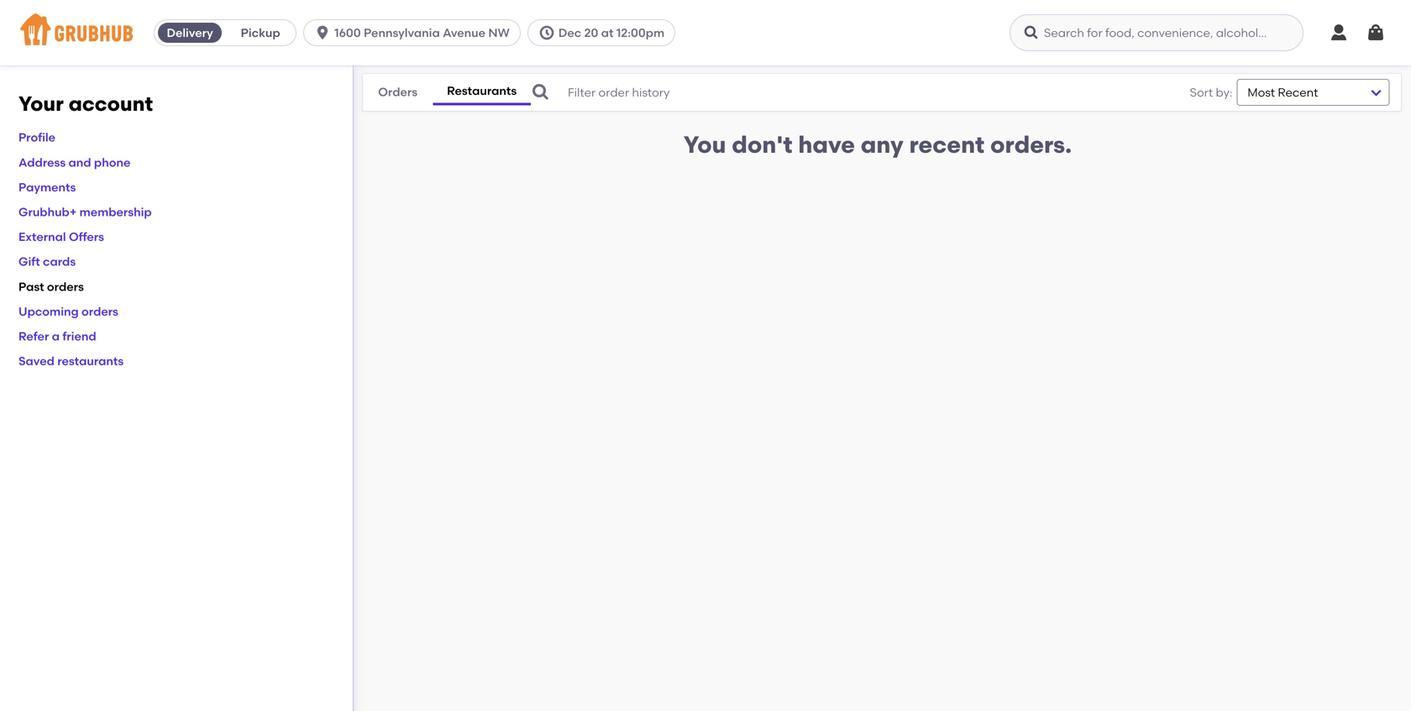 Task type: describe. For each thing, give the bounding box(es) containing it.
and
[[69, 155, 91, 170]]

by:
[[1216, 85, 1233, 99]]

external
[[18, 230, 66, 244]]

sort by:
[[1190, 85, 1233, 99]]

upcoming
[[18, 305, 79, 319]]

refer a friend
[[18, 329, 96, 344]]

1600 pennsylvania avenue nw button
[[303, 19, 528, 46]]

address and phone link
[[18, 155, 131, 170]]

gift cards
[[18, 255, 76, 269]]

at
[[601, 26, 614, 40]]

Filter order history search field
[[531, 74, 1150, 111]]

offers
[[69, 230, 104, 244]]

Search for food, convenience, alcohol... search field
[[1010, 14, 1304, 51]]

a
[[52, 329, 60, 344]]

your account
[[18, 92, 153, 116]]

address
[[18, 155, 66, 170]]

payments
[[18, 180, 76, 194]]

your
[[18, 92, 64, 116]]

svg image inside 1600 pennsylvania avenue nw button
[[314, 24, 331, 41]]

gift
[[18, 255, 40, 269]]

nw
[[489, 26, 510, 40]]

main navigation navigation
[[0, 0, 1412, 66]]

past orders link
[[18, 280, 84, 294]]

payments link
[[18, 180, 76, 194]]

delivery button
[[155, 19, 225, 46]]

upcoming orders link
[[18, 305, 118, 319]]

gift cards link
[[18, 255, 76, 269]]

dec
[[559, 26, 582, 40]]

saved
[[18, 354, 55, 369]]

svg image inside the dec 20 at 12:00pm button
[[539, 24, 555, 41]]

you don't have any recent orders.
[[684, 131, 1072, 159]]

dec 20 at 12:00pm
[[559, 26, 665, 40]]

saved restaurants
[[18, 354, 124, 369]]

profile
[[18, 130, 56, 145]]

grubhub+ membership link
[[18, 205, 152, 219]]

any
[[861, 131, 904, 159]]

profile link
[[18, 130, 56, 145]]

orders for upcoming orders
[[82, 305, 118, 319]]

phone
[[94, 155, 131, 170]]

restaurants button
[[433, 80, 531, 105]]

refer a friend link
[[18, 329, 96, 344]]

restaurants
[[447, 84, 517, 98]]

friend
[[62, 329, 96, 344]]

you
[[684, 131, 726, 159]]



Task type: vqa. For each thing, say whether or not it's contained in the screenshot.
Address And Phone
yes



Task type: locate. For each thing, give the bounding box(es) containing it.
grubhub+ membership
[[18, 205, 152, 219]]

20
[[584, 26, 599, 40]]

1600
[[335, 26, 361, 40]]

0 vertical spatial orders
[[47, 280, 84, 294]]

pickup button
[[225, 19, 296, 46]]

past orders
[[18, 280, 84, 294]]

pickup
[[241, 26, 280, 40]]

svg image
[[1366, 23, 1387, 43]]

saved restaurants link
[[18, 354, 124, 369]]

dec 20 at 12:00pm button
[[528, 19, 682, 46]]

orders for past orders
[[47, 280, 84, 294]]

orders button
[[363, 81, 433, 104]]

upcoming orders
[[18, 305, 118, 319]]

cards
[[43, 255, 76, 269]]

orders up friend
[[82, 305, 118, 319]]

recent
[[910, 131, 985, 159]]

address and phone
[[18, 155, 131, 170]]

sort
[[1190, 85, 1214, 99]]

orders.
[[991, 131, 1072, 159]]

1 vertical spatial orders
[[82, 305, 118, 319]]

1600 pennsylvania avenue nw
[[335, 26, 510, 40]]

restaurants
[[57, 354, 124, 369]]

account
[[69, 92, 153, 116]]

external offers
[[18, 230, 104, 244]]

have
[[799, 131, 856, 159]]

pennsylvania
[[364, 26, 440, 40]]

avenue
[[443, 26, 486, 40]]

delivery
[[167, 26, 213, 40]]

12:00pm
[[617, 26, 665, 40]]

grubhub+
[[18, 205, 77, 219]]

refer
[[18, 329, 49, 344]]

membership
[[79, 205, 152, 219]]

orders
[[47, 280, 84, 294], [82, 305, 118, 319]]

orders
[[378, 85, 418, 99]]

orders up upcoming orders 'link'
[[47, 280, 84, 294]]

svg image
[[1329, 23, 1350, 43], [314, 24, 331, 41], [539, 24, 555, 41], [1024, 24, 1040, 41], [531, 82, 551, 103]]

external offers link
[[18, 230, 104, 244]]

past
[[18, 280, 44, 294]]

don't
[[732, 131, 793, 159]]



